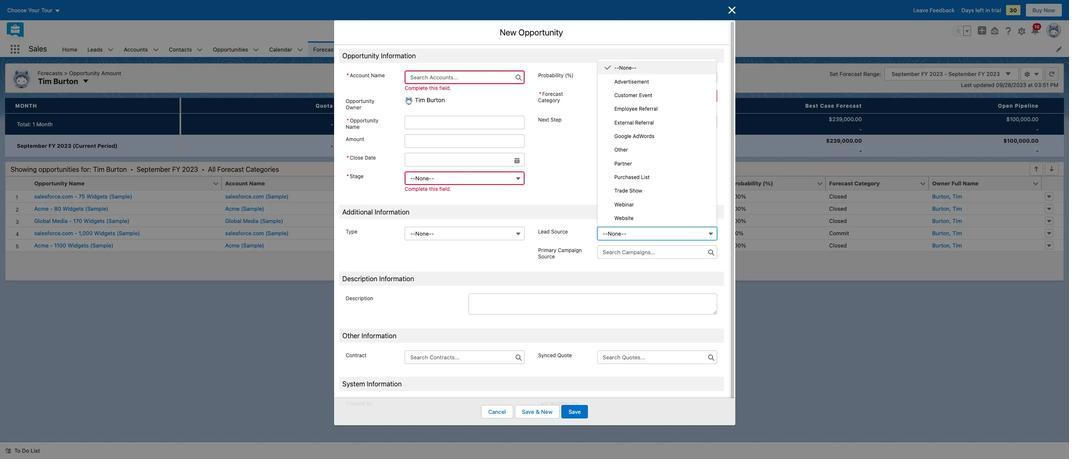 Task type: locate. For each thing, give the bounding box(es) containing it.
forecasts link
[[308, 41, 344, 57]]

date inside button
[[514, 180, 527, 187]]

referral up adwords
[[636, 119, 654, 126]]

last
[[962, 82, 972, 88], [538, 401, 549, 407]]

source right lead
[[551, 229, 568, 235]]

$239,000.00 down next step 'text field'
[[650, 137, 686, 144]]

opportunities
[[213, 46, 248, 53]]

--none-- complete this field.
[[405, 175, 452, 192]]

0 vertical spatial acme (sample) link
[[225, 205, 264, 212]]

- button
[[359, 135, 535, 156]]

1 100% from the top
[[732, 193, 746, 200]]

acme left 1100
[[34, 242, 49, 249]]

name for * opportunity name
[[346, 124, 360, 130]]

complete down customer
[[598, 104, 621, 110]]

grid containing opportunity name
[[5, 177, 1064, 252]]

2 acme (sample) link from the top
[[225, 242, 264, 249]]

0 vertical spatial last
[[962, 82, 972, 88]]

1 9/20/2023 from the top
[[566, 230, 593, 237]]

0 horizontal spatial save
[[522, 409, 535, 415]]

complete this field.
[[405, 85, 452, 91], [598, 104, 644, 110]]

probability (%) button
[[729, 177, 817, 190]]

media
[[52, 218, 68, 224], [243, 218, 259, 224]]

leave feedback link
[[914, 7, 955, 14]]

2 • from the left
[[202, 166, 205, 173]]

account down categories
[[225, 180, 248, 187]]

won up negotiation
[[637, 218, 649, 224]]

text default image left the to
[[5, 448, 11, 454]]

last up '&'
[[538, 401, 549, 407]]

additional
[[343, 208, 373, 216]]

none- up advertisement
[[620, 65, 635, 71]]

forecast up next step
[[543, 91, 563, 97]]

name inside * opportunity name
[[346, 124, 360, 130]]

>
[[64, 70, 68, 76]]

other down google
[[615, 147, 628, 153]]

0 vertical spatial 9/20/2023
[[566, 230, 593, 237]]

1 horizontal spatial amount
[[346, 136, 365, 142]]

100%
[[732, 193, 746, 200], [732, 205, 746, 212], [732, 218, 746, 224], [732, 242, 746, 249]]

1 closed won from the top
[[618, 193, 649, 200]]

name
[[371, 72, 385, 79], [346, 124, 360, 130], [69, 180, 85, 187], [249, 180, 265, 187], [963, 180, 979, 187]]

complete this field. for account name
[[405, 85, 452, 91]]

1 vertical spatial description
[[346, 295, 373, 302]]

* for * forecast category
[[539, 91, 542, 97]]

--none-- up advertisement
[[615, 65, 637, 71]]

2 salesforce.com (sample) from the top
[[225, 230, 289, 237]]

30
[[1010, 7, 1018, 14]]

--none-- inside button
[[603, 230, 627, 237]]

probability inside probability (%) button
[[732, 180, 762, 187]]

0 horizontal spatial account
[[225, 180, 248, 187]]

media down 80
[[52, 218, 68, 224]]

1 vertical spatial forecasts
[[38, 70, 63, 76]]

2 burton, tim from the top
[[933, 205, 963, 212]]

forecast right case
[[837, 102, 862, 109]]

won for salesforce.com - 75 widgets (sample)
[[637, 193, 649, 200]]

categories
[[246, 166, 279, 173]]

acme - 1100 widgets (sample)
[[34, 242, 113, 249]]

burton up opportunity name button
[[106, 166, 127, 173]]

0 vertical spatial probability
[[538, 72, 564, 79]]

forecasts
[[313, 46, 338, 53], [38, 70, 63, 76]]

4 100% from the top
[[732, 242, 746, 249]]

list right do
[[31, 448, 40, 454]]

new inside button
[[541, 409, 553, 415]]

field. down customer event
[[632, 104, 644, 110]]

acme left 80
[[34, 205, 49, 212]]

other up contract at the left of the page
[[343, 332, 360, 340]]

information
[[381, 52, 416, 60], [375, 208, 410, 216], [379, 275, 414, 283], [362, 332, 397, 340], [367, 380, 402, 388]]

1 horizontal spatial new
[[541, 409, 553, 415]]

0 vertical spatial group
[[954, 26, 972, 36]]

acme for acme - 1100 widgets (sample) link
[[34, 242, 49, 249]]

status
[[11, 166, 279, 173]]

* down opportunity owner
[[347, 118, 349, 124]]

9/20/2023
[[566, 230, 593, 237], [566, 242, 593, 249]]

3 won from the top
[[637, 218, 649, 224]]

month
[[15, 102, 37, 109]]

salesforce.com (sample) link
[[225, 193, 289, 200], [225, 230, 289, 237]]

• up opportunity name element
[[130, 166, 133, 173]]

closed won
[[618, 193, 649, 200], [618, 205, 649, 212], [618, 218, 649, 224], [618, 242, 649, 249]]

account name button
[[222, 177, 359, 190]]

acme (sample) link up global media (sample)
[[225, 205, 264, 212]]

acme for the acme - 80 widgets (sample) link
[[34, 205, 49, 212]]

closed won up website at right
[[618, 205, 649, 212]]

4 burton, tim link from the top
[[933, 230, 963, 237]]

won right the webinar
[[637, 205, 649, 212]]

item number image
[[5, 177, 31, 190]]

salesforce.com (sample) down account name
[[225, 193, 289, 200]]

1 vertical spatial probability (%)
[[732, 180, 774, 187]]

field. inside "--none-- complete this field."
[[440, 186, 452, 192]]

1 vertical spatial referral
[[636, 119, 654, 126]]

9/20/2023 for negotiation
[[566, 230, 593, 237]]

0 vertical spatial complete
[[405, 85, 428, 91]]

complete for * forecast category
[[598, 104, 621, 110]]

1 vertical spatial this
[[622, 104, 631, 110]]

forecast category
[[830, 180, 880, 187]]

name inside 'element'
[[963, 180, 979, 187]]

forecasts left the 'dashboards'
[[313, 46, 338, 53]]

opportunity information
[[343, 52, 416, 60]]

save inside button
[[569, 409, 581, 415]]

group
[[954, 26, 972, 36], [346, 153, 525, 167]]

4 burton, tim from the top
[[933, 230, 963, 237]]

closed won up the webinar
[[618, 193, 649, 200]]

salesforce.com (sample) link down global media (sample) link
[[225, 230, 289, 237]]

1 save from the left
[[522, 409, 535, 415]]

2 by from the left
[[572, 401, 578, 407]]

won for global media - 170 widgets (sample)
[[637, 218, 649, 224]]

last for last modified by
[[538, 401, 549, 407]]

referral down event
[[639, 106, 658, 112]]

description information
[[343, 275, 414, 283]]

closed won for salesforce.com - 75 widgets (sample)
[[618, 193, 649, 200]]

0 vertical spatial salesforce.com (sample)
[[225, 193, 289, 200]]

closed won up negotiation
[[618, 218, 649, 224]]

group up amount element
[[346, 153, 525, 167]]

1 vertical spatial new
[[541, 409, 553, 415]]

search...
[[454, 27, 476, 34]]

1 by from the left
[[366, 401, 372, 407]]

information for additional information
[[375, 208, 410, 216]]

complete
[[405, 85, 428, 91], [598, 104, 621, 110], [405, 186, 428, 192]]

global down account name
[[225, 218, 242, 224]]

2 closed won from the top
[[618, 205, 649, 212]]

* up * stage
[[347, 155, 349, 161]]

0 vertical spatial burton
[[53, 77, 78, 86]]

owner up * opportunity name
[[346, 104, 362, 111]]

0 horizontal spatial $239,000.00
[[650, 137, 686, 144]]

field.
[[440, 85, 452, 91], [632, 104, 644, 110], [440, 186, 452, 192]]

1 horizontal spatial •
[[202, 166, 205, 173]]

--none-- down website at right
[[603, 230, 627, 237]]

amount down the leads list item
[[101, 70, 121, 76]]

1 horizontal spatial date
[[514, 180, 527, 187]]

none- up the $9,000.00 cell
[[416, 175, 432, 182]]

name up 75
[[69, 180, 85, 187]]

by right created
[[366, 401, 372, 407]]

1 vertical spatial complete
[[598, 104, 621, 110]]

1 horizontal spatial account
[[350, 72, 370, 79]]

probability
[[538, 72, 564, 79], [732, 180, 762, 187]]

complete this field. down search accounts... "text box"
[[405, 85, 452, 91]]

other for other information
[[343, 332, 360, 340]]

buy now
[[1033, 7, 1056, 14]]

text default image up at on the top of page
[[1025, 71, 1031, 77]]

--none-- option
[[598, 61, 717, 75]]

global for global media - 170 widgets (sample)
[[34, 218, 51, 224]]

trial
[[992, 7, 1002, 14]]

0 vertical spatial referral
[[639, 106, 658, 112]]

$239,000.00 inside button
[[650, 137, 686, 144]]

* inside * forecast category
[[539, 91, 542, 97]]

list up show
[[642, 174, 650, 181]]

contacts list item
[[164, 41, 208, 57]]

forecast category element
[[826, 177, 935, 191]]

name down "opportunity information"
[[371, 72, 385, 79]]

media for (sample)
[[243, 218, 259, 224]]

2 global from the left
[[225, 218, 242, 224]]

100% for global media - 170 widgets (sample)
[[732, 218, 746, 224]]

* up next
[[539, 91, 542, 97]]

field. down search accounts... "text box"
[[440, 85, 452, 91]]

step
[[551, 117, 562, 123]]

$239,000.00 button
[[535, 135, 711, 156]]

widgets for 1,000
[[94, 230, 115, 237]]

forecasts up tim burton
[[38, 70, 63, 76]]

this
[[429, 85, 438, 91], [622, 104, 631, 110], [429, 186, 438, 192]]

1 horizontal spatial forecasts
[[313, 46, 338, 53]]

commit for commit
[[830, 230, 850, 237]]

100% for salesforce.com - 75 widgets (sample)
[[732, 193, 746, 200]]

save button
[[562, 405, 588, 419]]

commit inside grid
[[830, 230, 850, 237]]

forecast inside "button"
[[830, 180, 854, 187]]

* close date
[[347, 155, 376, 161]]

buy
[[1033, 7, 1043, 14]]

owner inside opportunity owner
[[346, 104, 362, 111]]

0 horizontal spatial other
[[343, 332, 360, 340]]

1 horizontal spatial category
[[855, 180, 880, 187]]

1 horizontal spatial probability
[[732, 180, 762, 187]]

1 vertical spatial commit
[[830, 230, 850, 237]]

other for other
[[615, 147, 628, 153]]

1 media from the left
[[52, 218, 68, 224]]

1 vertical spatial group
[[346, 153, 525, 167]]

2 100% from the top
[[732, 205, 746, 212]]

1 horizontal spatial complete this field.
[[598, 104, 644, 110]]

0 horizontal spatial by
[[366, 401, 372, 407]]

field. for account name
[[440, 85, 452, 91]]

complete down - - on the left top of the page
[[405, 186, 428, 192]]

0 vertical spatial close
[[350, 155, 364, 161]]

acme (sample) down global media (sample) link
[[225, 242, 264, 249]]

1 horizontal spatial text default image
[[1006, 71, 1012, 77]]

by right modified
[[572, 401, 578, 407]]

burton, for salesforce.com (sample)
[[933, 230, 952, 237]]

0 horizontal spatial text default image
[[605, 64, 611, 71]]

cancel button
[[481, 405, 513, 419]]

to
[[14, 448, 20, 454]]

won down purchased list
[[637, 193, 649, 200]]

burton, tim for salesforce.com (sample)
[[933, 230, 963, 237]]

source
[[551, 229, 568, 235], [538, 254, 555, 260]]

4 burton, from the top
[[933, 230, 952, 237]]

google
[[615, 133, 632, 140]]

* inside * opportunity name
[[347, 118, 349, 124]]

--none-- inside type button
[[411, 230, 434, 237]]

Stage, --None-- button
[[405, 172, 525, 185]]

leads list item
[[82, 41, 119, 57]]

owner inside button
[[933, 180, 951, 187]]

0 vertical spatial description
[[343, 275, 378, 283]]

save left '&'
[[522, 409, 535, 415]]

burton
[[53, 77, 78, 86], [106, 166, 127, 173]]

salesforce.com up 80
[[34, 193, 73, 200]]

2 vertical spatial field.
[[440, 186, 452, 192]]

amount down * opportunity name
[[346, 136, 365, 142]]

1 horizontal spatial other
[[615, 147, 628, 153]]

owner full name
[[933, 180, 979, 187]]

2 vertical spatial this
[[429, 186, 438, 192]]

1 vertical spatial salesforce.com (sample) link
[[225, 230, 289, 237]]

burton, tim
[[933, 193, 963, 200], [933, 205, 963, 212], [933, 218, 963, 224], [933, 230, 963, 237], [933, 242, 963, 249]]

acme for first the acme (sample) link from the bottom
[[225, 242, 240, 249]]

save inside button
[[522, 409, 535, 415]]

1 horizontal spatial $239,000.00
[[827, 137, 862, 144]]

2 media from the left
[[243, 218, 259, 224]]

0 vertical spatial acme (sample)
[[225, 205, 264, 212]]

account name element
[[222, 177, 374, 191]]

1 horizontal spatial close
[[497, 180, 513, 187]]

name inside button
[[69, 180, 85, 187]]

1 vertical spatial 9/20/2023
[[566, 242, 593, 249]]

adwords
[[633, 133, 655, 140]]

global for global media (sample)
[[225, 218, 242, 224]]

synced
[[538, 353, 556, 359]]

1 horizontal spatial group
[[954, 26, 972, 36]]

0 horizontal spatial forecasts
[[38, 70, 63, 76]]

last left updated
[[962, 82, 972, 88]]

salesforce.com down global media (sample) link
[[225, 230, 264, 237]]

2 vertical spatial complete
[[405, 186, 428, 192]]

&
[[536, 409, 540, 415]]

closed
[[618, 193, 636, 200], [830, 193, 847, 200], [618, 205, 636, 212], [830, 205, 847, 212], [618, 218, 636, 224], [830, 218, 847, 224], [618, 242, 636, 249], [830, 242, 847, 249]]

list box
[[597, 59, 717, 227]]

0 horizontal spatial date
[[365, 155, 376, 161]]

•
[[130, 166, 133, 173], [202, 166, 205, 173]]

salesforce.com (sample) down global media (sample) link
[[225, 230, 289, 237]]

0 horizontal spatial close
[[350, 155, 364, 161]]

2 acme (sample) from the top
[[225, 242, 264, 249]]

4 won from the top
[[637, 242, 649, 249]]

forecast down $239,000.00 -
[[830, 180, 854, 187]]

quotes
[[442, 46, 460, 53]]

3 burton, tim link from the top
[[933, 218, 963, 224]]

save for save
[[569, 409, 581, 415]]

employee referral
[[615, 106, 658, 112]]

amount
[[101, 70, 121, 76], [346, 136, 365, 142]]

widgets for 75
[[87, 193, 108, 200]]

0 vertical spatial owner
[[346, 104, 362, 111]]

list
[[57, 41, 1070, 57]]

opportunity name button
[[31, 177, 213, 190]]

tim
[[38, 77, 52, 86], [93, 166, 105, 173], [953, 193, 963, 200], [953, 205, 963, 212], [953, 218, 963, 224], [953, 230, 963, 237], [953, 242, 963, 249]]

0 horizontal spatial text default image
[[5, 448, 11, 454]]

name down categories
[[249, 180, 265, 187]]

forecasts for forecasts > opportunity amount
[[38, 70, 63, 76]]

--none-- for type button
[[411, 230, 434, 237]]

1 vertical spatial date
[[514, 180, 527, 187]]

commit for commit forecast
[[636, 102, 659, 109]]

burton, for global media (sample)
[[933, 218, 952, 224]]

1 vertical spatial (%)
[[763, 180, 774, 187]]

0 horizontal spatial amount
[[101, 70, 121, 76]]

tim for salesforce.com - 1,000 widgets (sample)
[[953, 230, 963, 237]]

acme up global media (sample)
[[225, 205, 240, 212]]

1 vertical spatial burton
[[106, 166, 127, 173]]

* down dashboards link
[[347, 72, 349, 79]]

1 horizontal spatial (%)
[[763, 180, 774, 187]]

closed won for global media - 170 widgets (sample)
[[618, 218, 649, 224]]

group down days
[[954, 26, 972, 36]]

1 $239,000.00 from the left
[[650, 137, 686, 144]]

cancel
[[489, 409, 506, 415]]

complete this field. down customer
[[598, 104, 644, 110]]

0 horizontal spatial new
[[500, 27, 517, 37]]

0 vertical spatial complete this field.
[[405, 85, 452, 91]]

none- down the $9,000.00 cell
[[416, 230, 432, 237]]

1 vertical spatial complete this field.
[[598, 104, 644, 110]]

0 horizontal spatial group
[[346, 153, 525, 167]]

dashboards list item
[[344, 41, 395, 57]]

1 acme (sample) link from the top
[[225, 205, 264, 212]]

complete down reports list item at the top of page
[[405, 85, 428, 91]]

$239,000.00 for $239,000.00 -
[[827, 137, 862, 144]]

text default image
[[605, 64, 611, 71], [1006, 71, 1012, 77], [1034, 71, 1040, 77]]

to do list
[[14, 448, 40, 454]]

widgets for 80
[[63, 205, 84, 212]]

name right full
[[963, 180, 979, 187]]

won down negotiation
[[637, 242, 649, 249]]

global down the acme - 80 widgets (sample) link
[[34, 218, 51, 224]]

1 salesforce.com (sample) from the top
[[225, 193, 289, 200]]

1 horizontal spatial save
[[569, 409, 581, 415]]

name for * account name
[[371, 72, 385, 79]]

save down modified
[[569, 409, 581, 415]]

none- down website at right
[[608, 230, 624, 237]]

case
[[821, 102, 835, 109]]

opportunities list item
[[208, 41, 264, 57]]

1 acme (sample) from the top
[[225, 205, 264, 212]]

2 9/20/2023 from the top
[[566, 242, 593, 249]]

2 save from the left
[[569, 409, 581, 415]]

$239,000.00 down best case forecast
[[827, 137, 862, 144]]

• left all at the left top of page
[[202, 166, 205, 173]]

burton down >
[[53, 77, 78, 86]]

3 closed won from the top
[[618, 218, 649, 224]]

new
[[500, 27, 517, 37], [541, 409, 553, 415]]

last for last updated 09/28/2023 at 03:51 pm
[[962, 82, 972, 88]]

1 horizontal spatial text default image
[[1025, 71, 1031, 77]]

1 horizontal spatial media
[[243, 218, 259, 224]]

information for system information
[[367, 380, 402, 388]]

leads
[[88, 46, 103, 53]]

global media - 170 widgets (sample)
[[34, 218, 129, 224]]

3 burton, from the top
[[933, 218, 952, 224]]

1 vertical spatial list
[[31, 448, 40, 454]]

1 vertical spatial other
[[343, 332, 360, 340]]

left
[[976, 7, 985, 14]]

2 won from the top
[[637, 205, 649, 212]]

0 horizontal spatial owner
[[346, 104, 362, 111]]

september up showing
[[17, 142, 47, 149]]

1 horizontal spatial probability (%)
[[732, 180, 774, 187]]

acme down global media (sample) link
[[225, 242, 240, 249]]

* for * opportunity name
[[347, 118, 349, 124]]

1 horizontal spatial owner
[[933, 180, 951, 187]]

synced quote
[[538, 353, 572, 359]]

2 $239,000.00 from the left
[[827, 137, 862, 144]]

employee
[[615, 106, 638, 112]]

0 horizontal spatial complete this field.
[[405, 85, 452, 91]]

Next Step text field
[[598, 115, 717, 128]]

1 vertical spatial category
[[855, 180, 880, 187]]

information for description information
[[379, 275, 414, 283]]

* for * close date
[[347, 155, 349, 161]]

show
[[630, 188, 643, 194]]

4 closed won from the top
[[618, 242, 649, 249]]

owner left full
[[933, 180, 951, 187]]

buy now button
[[1026, 3, 1063, 17]]

0 vertical spatial other
[[615, 147, 628, 153]]

source left the campaign
[[538, 254, 555, 260]]

0 horizontal spatial media
[[52, 218, 68, 224]]

salesforce.com (sample) link down account name
[[225, 193, 289, 200]]

field. up $9,000.00
[[440, 186, 452, 192]]

open
[[999, 102, 1014, 109]]

contract
[[346, 353, 367, 359]]

1 vertical spatial last
[[538, 401, 549, 407]]

opportunity owner
[[346, 98, 375, 111]]

complete this field. for forecast category
[[598, 104, 644, 110]]

burton,
[[933, 193, 952, 200], [933, 205, 952, 212], [933, 218, 952, 224], [933, 230, 952, 237], [933, 242, 952, 249]]

text default image
[[1025, 71, 1031, 77], [5, 448, 11, 454]]

1 vertical spatial owner
[[933, 180, 951, 187]]

widgets right 75
[[87, 193, 108, 200]]

contacts link
[[164, 41, 197, 57]]

2 burton, tim link from the top
[[933, 205, 963, 212]]

0 horizontal spatial category
[[538, 97, 560, 104]]

Primary Campaign Source text field
[[598, 246, 717, 259]]

1,000
[[79, 230, 93, 237]]

1 vertical spatial text default image
[[5, 448, 11, 454]]

0 vertical spatial forecasts
[[313, 46, 338, 53]]

category
[[538, 97, 560, 104], [855, 180, 880, 187]]

3 burton, tim from the top
[[933, 218, 963, 224]]

additional information
[[343, 208, 410, 216]]

burton, tim for global media (sample)
[[933, 218, 963, 224]]

0 horizontal spatial commit
[[636, 102, 659, 109]]

media down account name
[[243, 218, 259, 224]]

0 vertical spatial salesforce.com (sample) link
[[225, 193, 289, 200]]

* left stage
[[347, 173, 349, 180]]

0 horizontal spatial global
[[34, 218, 51, 224]]

next step
[[538, 117, 562, 123]]

widgets down 1,000 in the bottom of the page
[[68, 242, 89, 249]]

widgets up 170
[[63, 205, 84, 212]]

purchased
[[615, 174, 640, 181]]

0 vertical spatial commit
[[636, 102, 659, 109]]

--none-- down the $9,000.00 cell
[[411, 230, 434, 237]]

partner
[[615, 161, 632, 167]]

source inside primary campaign source
[[538, 254, 555, 260]]

1 global from the left
[[34, 218, 51, 224]]

account down the 'dashboards'
[[350, 72, 370, 79]]

(sample)
[[109, 193, 132, 200], [266, 193, 289, 200], [85, 205, 108, 212], [241, 205, 264, 212], [106, 218, 129, 224], [260, 218, 283, 224], [117, 230, 140, 237], [266, 230, 289, 237], [90, 242, 113, 249], [241, 242, 264, 249]]

0 horizontal spatial •
[[130, 166, 133, 173]]

1 burton, tim link from the top
[[933, 193, 963, 200]]

1 won from the top
[[637, 193, 649, 200]]

0 vertical spatial this
[[429, 85, 438, 91]]

acme (sample) up global media (sample)
[[225, 205, 264, 212]]

acme (sample) link down global media (sample) link
[[225, 242, 264, 249]]

0 horizontal spatial burton
[[53, 77, 78, 86]]

0 horizontal spatial probability (%)
[[538, 72, 574, 79]]

name down opportunity owner
[[346, 124, 360, 130]]

grid
[[5, 177, 1064, 252]]

accounts
[[124, 46, 148, 53]]

widgets right 1,000 in the bottom of the page
[[94, 230, 115, 237]]

widgets for 1100
[[68, 242, 89, 249]]

1 horizontal spatial last
[[962, 82, 972, 88]]

0 vertical spatial text default image
[[1025, 71, 1031, 77]]

None text field
[[405, 116, 525, 129], [405, 153, 525, 167], [405, 116, 525, 129], [405, 153, 525, 167]]

1 vertical spatial account
[[225, 180, 248, 187]]

$9,000.00
[[446, 193, 472, 200]]

quotes list item
[[437, 41, 476, 57]]

calendar
[[269, 46, 292, 53]]

row
[[5, 135, 1065, 156]]

name for owner full name
[[963, 180, 979, 187]]

3 100% from the top
[[732, 218, 746, 224]]

list inside button
[[31, 448, 40, 454]]

0 horizontal spatial (%)
[[565, 72, 574, 79]]

2 burton, from the top
[[933, 205, 952, 212]]

closed won down negotiation
[[618, 242, 649, 249]]

reports list item
[[395, 41, 437, 57]]

1 vertical spatial close
[[497, 180, 513, 187]]

leave feedback
[[914, 7, 955, 14]]

acme
[[34, 205, 49, 212], [225, 205, 240, 212], [34, 242, 49, 249], [225, 242, 240, 249]]

9/20/2023 for closed won
[[566, 242, 593, 249]]



Task type: vqa. For each thing, say whether or not it's contained in the screenshot.
Media
yes



Task type: describe. For each thing, give the bounding box(es) containing it.
set forecast range:
[[830, 71, 882, 77]]

fy inside september fy 2023 (current period) button
[[49, 142, 56, 149]]

0 vertical spatial amount
[[101, 70, 121, 76]]

owner full name element
[[929, 177, 1047, 191]]

tim for acme - 1100 widgets (sample)
[[953, 242, 963, 249]]

open pipeline
[[999, 102, 1039, 109]]

forecast right all at the left top of page
[[217, 166, 244, 173]]

september fy 2023 - september fy 2023
[[892, 71, 1000, 77]]

$9,000.00 cell
[[369, 191, 494, 202]]

for:
[[81, 166, 91, 173]]

0 vertical spatial new
[[500, 27, 517, 37]]

Contract text field
[[405, 351, 525, 364]]

close inside group
[[350, 155, 364, 161]]

none- inside lead source, --none-- button
[[608, 230, 624, 237]]

1 burton, from the top
[[933, 193, 952, 200]]

5 burton, from the top
[[933, 242, 952, 249]]

negotiation
[[618, 230, 648, 237]]

close date button
[[494, 177, 605, 190]]

google adwords
[[615, 133, 655, 140]]

account name
[[225, 180, 265, 187]]

action image
[[1042, 177, 1064, 190]]

widgets up salesforce.com - 1,000 widgets (sample) link
[[84, 218, 105, 224]]

amount element
[[369, 177, 499, 191]]

opportunity name element
[[31, 177, 227, 191]]

0 vertical spatial source
[[551, 229, 568, 235]]

owner full name button
[[929, 177, 1033, 190]]

Amount text field
[[405, 134, 525, 148]]

* forecast category
[[538, 91, 563, 104]]

september up opportunity name element
[[137, 166, 171, 173]]

item number element
[[5, 177, 31, 191]]

100% for acme - 1100 widgets (sample)
[[732, 242, 746, 249]]

text default image inside --none-- option
[[605, 64, 611, 71]]

external referral
[[615, 119, 654, 126]]

leave
[[914, 7, 929, 14]]

complete inside "--none-- complete this field."
[[405, 186, 428, 192]]

0 vertical spatial (%)
[[565, 72, 574, 79]]

calendar list item
[[264, 41, 308, 57]]

75
[[79, 193, 85, 200]]

0 vertical spatial date
[[365, 155, 376, 161]]

- inside $239,000.00 -
[[860, 148, 862, 154]]

inverse image
[[727, 5, 737, 15]]

account inside "account name" button
[[225, 180, 248, 187]]

won for acme - 1100 widgets (sample)
[[637, 242, 649, 249]]

opportunity inside * opportunity name
[[350, 118, 379, 124]]

pm
[[1051, 82, 1059, 88]]

none- inside type button
[[416, 230, 432, 237]]

(current
[[73, 142, 96, 149]]

$239,000.00 -
[[827, 137, 862, 154]]

description for description information
[[343, 275, 378, 283]]

this for account name
[[429, 85, 438, 91]]

Description text field
[[469, 294, 717, 315]]

customer
[[615, 92, 638, 98]]

1 salesforce.com (sample) link from the top
[[225, 193, 289, 200]]

complete for * account name
[[405, 85, 428, 91]]

tim inside button
[[38, 77, 52, 86]]

acme for second the acme (sample) link from the bottom of the page
[[225, 205, 240, 212]]

primary
[[538, 247, 557, 254]]

1 • from the left
[[130, 166, 133, 173]]

purchased list
[[615, 174, 650, 181]]

september inside button
[[17, 142, 47, 149]]

1 horizontal spatial burton
[[106, 166, 127, 173]]

170
[[73, 218, 82, 224]]

lead
[[538, 229, 550, 235]]

closed won for acme - 80 widgets (sample)
[[618, 205, 649, 212]]

stage element
[[615, 177, 734, 191]]

5 burton, tim link from the top
[[933, 242, 963, 249]]

all
[[208, 166, 216, 173]]

close date
[[497, 180, 527, 187]]

webinar
[[615, 202, 634, 208]]

created
[[346, 401, 365, 407]]

list box containing --none--
[[597, 59, 717, 227]]

reports link
[[395, 41, 426, 57]]

external
[[615, 119, 634, 126]]

won for acme - 80 widgets (sample)
[[637, 205, 649, 212]]

system information
[[343, 380, 402, 388]]

2 horizontal spatial text default image
[[1034, 71, 1040, 77]]

quota
[[316, 102, 333, 109]]

90%
[[732, 230, 744, 237]]

now
[[1044, 7, 1056, 14]]

acme - 1100 widgets (sample) link
[[34, 242, 113, 249]]

burton, tim link for salesforce.com (sample)
[[933, 230, 963, 237]]

burton, for acme (sample)
[[933, 205, 952, 212]]

$15,000.00
[[443, 218, 472, 224]]

burton, tim link for acme (sample)
[[933, 205, 963, 212]]

burton, tim link for global media (sample)
[[933, 218, 963, 224]]

- inside $100,000.00 -
[[1037, 148, 1039, 154]]

field. for forecast category
[[632, 104, 644, 110]]

--none-- inside option
[[615, 65, 637, 71]]

tim for salesforce.com - 75 widgets (sample)
[[953, 193, 963, 200]]

--none-- for lead source, --none-- button
[[603, 230, 627, 237]]

* account name
[[347, 72, 385, 79]]

new opportunity
[[500, 27, 563, 37]]

pipeline
[[1016, 102, 1039, 109]]

9/7/2023
[[569, 218, 593, 224]]

september fy 2023 (current period)
[[17, 142, 118, 149]]

probability (%) inside button
[[732, 180, 774, 187]]

2 salesforce.com (sample) link from the top
[[225, 230, 289, 237]]

80
[[54, 205, 61, 212]]

list containing home
[[57, 41, 1070, 57]]

referral for employee referral
[[639, 106, 658, 112]]

lead source
[[538, 229, 568, 235]]

0 vertical spatial probability (%)
[[538, 72, 574, 79]]

september up updated
[[949, 71, 977, 77]]

category inside * forecast category
[[538, 97, 560, 104]]

this for forecast category
[[622, 104, 631, 110]]

group containing *
[[346, 153, 525, 167]]

description for description
[[346, 295, 373, 302]]

forecasts > opportunity amount
[[38, 70, 121, 76]]

action element
[[1042, 177, 1064, 191]]

none- inside --none-- option
[[620, 65, 635, 71]]

home link
[[57, 41, 82, 57]]

1 burton, tim from the top
[[933, 193, 963, 200]]

close date element
[[494, 177, 620, 191]]

status containing showing opportunities for: tim burton
[[11, 166, 279, 173]]

save for save & new
[[522, 409, 535, 415]]

modified
[[550, 401, 571, 407]]

forecast inside * forecast category
[[543, 91, 563, 97]]

created by
[[346, 401, 372, 407]]

dashboards
[[349, 46, 379, 53]]

100% for acme - 80 widgets (sample)
[[732, 205, 746, 212]]

closed won for acme - 1100 widgets (sample)
[[618, 242, 649, 249]]

quotes link
[[437, 41, 465, 57]]

1 horizontal spatial list
[[642, 174, 650, 181]]

forecast right set
[[840, 71, 862, 77]]

at
[[1029, 82, 1034, 88]]

full
[[952, 180, 962, 187]]

* for * account name
[[347, 72, 349, 79]]

feedback
[[930, 7, 955, 14]]

this inside "--none-- complete this field."
[[429, 186, 438, 192]]

days left in trial
[[962, 7, 1002, 14]]

september right range:
[[892, 71, 920, 77]]

probability (%) element
[[729, 177, 831, 191]]

tim burton button
[[38, 76, 92, 87]]

quote
[[558, 353, 572, 359]]

global media (sample) link
[[225, 218, 283, 224]]

1100
[[54, 242, 66, 249]]

search... button
[[437, 24, 606, 38]]

burton, tim for acme (sample)
[[933, 205, 963, 212]]

0 horizontal spatial probability
[[538, 72, 564, 79]]

best
[[806, 102, 819, 109]]

salesforce.com up 1100
[[34, 230, 73, 237]]

stage
[[350, 173, 364, 180]]

text default image inside to do list button
[[5, 448, 11, 454]]

global media (sample)
[[225, 218, 283, 224]]

Synced Quote text field
[[598, 351, 717, 364]]

global media - 170 widgets (sample) link
[[34, 218, 129, 224]]

5 burton, tim from the top
[[933, 242, 963, 249]]

2023 inside september fy 2023 (current period) button
[[57, 142, 71, 149]]

* for * stage
[[347, 173, 349, 180]]

Lead Source button
[[598, 227, 717, 240]]

$239,000.00 for $239,000.00
[[650, 137, 686, 144]]

event
[[639, 92, 653, 98]]

acme - 80 widgets (sample)
[[34, 205, 108, 212]]

reports
[[400, 46, 420, 53]]

opportunities
[[39, 166, 79, 173]]

contacts
[[169, 46, 192, 53]]

0 vertical spatial account
[[350, 72, 370, 79]]

salesforce.com - 1,000 widgets (sample) link
[[34, 230, 140, 237]]

showing opportunities for: tim burton • september fy 2023 • all forecast categories
[[11, 166, 279, 173]]

salesforce.com down account name
[[225, 193, 264, 200]]

forecasts for forecasts
[[313, 46, 338, 53]]

Probability (%) text field
[[598, 71, 717, 84]]

row containing $239,000.00
[[5, 135, 1065, 156]]

category inside the forecast category "button"
[[855, 180, 880, 187]]

forecast up next step 'text field'
[[660, 102, 686, 109]]

information for opportunity information
[[381, 52, 416, 60]]

primary campaign source
[[538, 247, 582, 260]]

accounts list item
[[119, 41, 164, 57]]

information for other information
[[362, 332, 397, 340]]

media for -
[[52, 218, 68, 224]]

type
[[346, 229, 358, 235]]

referral for external referral
[[636, 119, 654, 126]]

Search Accounts... text field
[[405, 71, 525, 84]]

tim for acme - 80 widgets (sample)
[[953, 205, 963, 212]]

tim for global media - 170 widgets (sample)
[[953, 218, 963, 224]]

close inside close date button
[[497, 180, 513, 187]]

(%) inside button
[[763, 180, 774, 187]]

do
[[22, 448, 29, 454]]

next
[[538, 117, 550, 123]]

showing
[[11, 166, 37, 173]]

last updated 09/28/2023 at 03:51 pm
[[962, 82, 1059, 88]]

none- inside "--none-- complete this field."
[[416, 175, 432, 182]]

in
[[986, 7, 991, 14]]

burton inside button
[[53, 77, 78, 86]]

salesforce.com - 75 widgets (sample)
[[34, 193, 132, 200]]

- -
[[331, 142, 510, 154]]

opportunity inside button
[[34, 180, 67, 187]]

range:
[[864, 71, 882, 77]]

best case forecast
[[806, 102, 862, 109]]

* opportunity name
[[346, 118, 379, 130]]

Type button
[[405, 227, 525, 240]]



